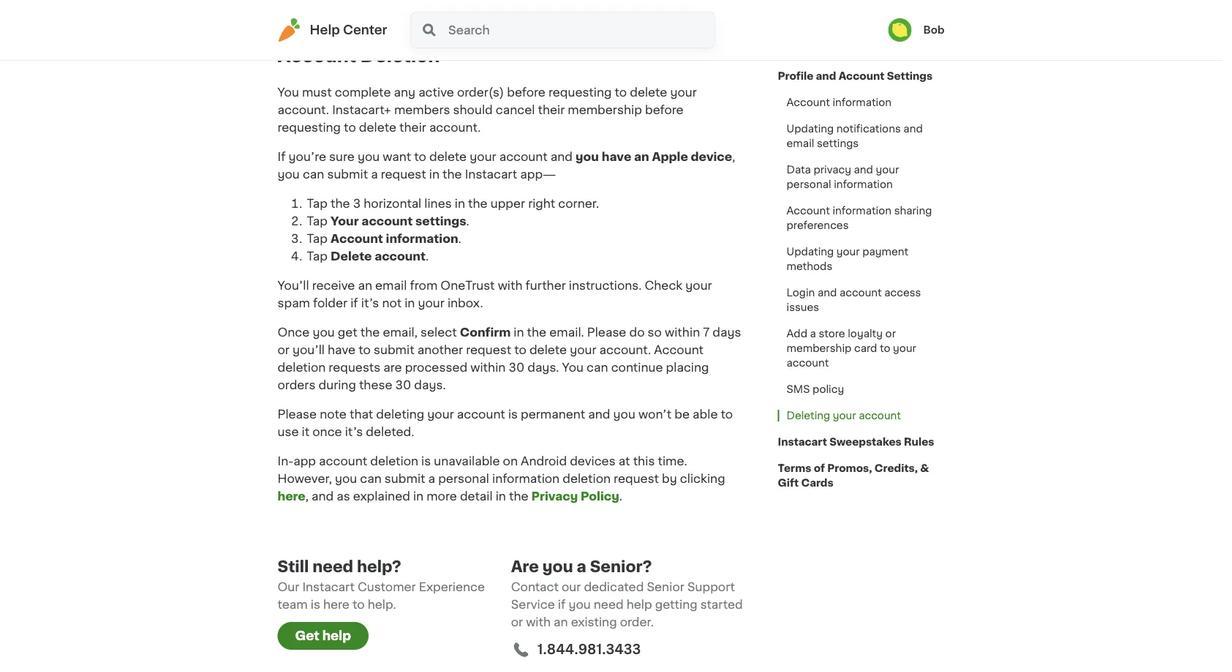 Task type: vqa. For each thing, say whether or not it's contained in the screenshot.
the right Satisfaction
no



Task type: locate. For each thing, give the bounding box(es) containing it.
information up the 'account information sharing preferences' link
[[834, 179, 893, 190]]

bob
[[924, 25, 945, 35]]

login and account access issues
[[787, 288, 922, 313]]

2 vertical spatial account.
[[600, 344, 651, 356]]

0 horizontal spatial email
[[375, 279, 407, 291]]

updating notifications and email settings link
[[778, 116, 945, 157]]

account information sharing preferences
[[787, 206, 933, 231]]

0 vertical spatial settings
[[817, 138, 859, 149]]

1 vertical spatial submit
[[374, 344, 415, 356]]

membership for before
[[568, 104, 642, 116]]

privacy policy link
[[532, 490, 620, 502]]

account inside please note that deleting your account is permanent and you won't be able to use it once it's deleted.
[[457, 408, 506, 420]]

please left the do
[[588, 326, 627, 338]]

customer
[[358, 581, 416, 593]]

the inside in the email. please do so within 7 days or you'll have to submit another request to delete your account. account deletion requests are processed within 30 days. you can continue placing orders during these 30 days.
[[527, 326, 547, 338]]

the left email. at left
[[527, 326, 547, 338]]

in right not
[[405, 297, 415, 309]]

before inside instacart+ members should cancel their membership before requesting to delete their account.
[[645, 104, 684, 116]]

1 vertical spatial ,
[[306, 490, 309, 502]]

is left 'permanent'
[[509, 408, 518, 420]]

you up "as"
[[335, 473, 357, 484]]

your right the check
[[686, 279, 713, 291]]

requesting down search search box
[[549, 86, 612, 98]]

here down "however,"
[[278, 490, 306, 502]]

1 vertical spatial before
[[645, 104, 684, 116]]

can up 'explained'
[[360, 473, 382, 484]]

account. inside instacart+ members should cancel their membership before requesting to delete their account.
[[430, 121, 481, 133]]

account. inside you must complete any active order(s) before requesting to delete your account.
[[278, 104, 329, 116]]

is inside please note that deleting your account is permanent and you won't be able to use it once it's deleted.
[[509, 408, 518, 420]]

account.
[[278, 104, 329, 116], [430, 121, 481, 133], [600, 344, 651, 356]]

want
[[383, 151, 411, 162]]

instacart+
[[332, 104, 391, 116]]

0 vertical spatial can
[[303, 168, 324, 180]]

days.
[[528, 361, 560, 373], [414, 379, 446, 391]]

0 vertical spatial if
[[351, 297, 358, 309]]

0 vertical spatial request
[[381, 168, 426, 180]]

0 vertical spatial have
[[602, 151, 632, 162]]

time.
[[658, 455, 688, 467]]

can inside in the email. please do so within 7 days or you'll have to submit another request to delete your account. account deletion requests are processed within 30 days. you can continue placing orders during these 30 days.
[[587, 361, 609, 373]]

use left ebt at the right top
[[819, 45, 838, 55]]

within left 7
[[665, 326, 701, 338]]

before inside you must complete any active order(s) before requesting to delete your account.
[[507, 86, 546, 98]]

2 vertical spatial an
[[554, 616, 568, 628]]

1 horizontal spatial personal
[[787, 179, 832, 190]]

1.844.981.3433 link
[[538, 640, 641, 660]]

deletion
[[278, 361, 326, 373], [371, 455, 419, 467], [563, 473, 611, 484]]

1 horizontal spatial need
[[594, 599, 624, 610]]

here up get help button
[[323, 599, 350, 610]]

need down dedicated
[[594, 599, 624, 610]]

0 horizontal spatial account.
[[278, 104, 329, 116]]

if inside the check your spam folder if it's not in your inbox.
[[351, 297, 358, 309]]

2 horizontal spatial deletion
[[563, 473, 611, 484]]

1 horizontal spatial email
[[787, 138, 815, 149]]

an down the 'service'
[[554, 616, 568, 628]]

existing
[[571, 616, 617, 628]]

before up apple
[[645, 104, 684, 116]]

their right cancel
[[538, 104, 565, 116]]

settings
[[888, 71, 933, 81]]

2 vertical spatial is
[[311, 599, 320, 610]]

are up contact
[[511, 559, 539, 574]]

need inside still need help? our instacart customer experience team is here to help.
[[313, 559, 354, 574]]

1 horizontal spatial before
[[645, 104, 684, 116]]

here inside in-app account deletion is unavailable on android devices at this time. however, you can submit a personal information deletion request by clicking here , and as explained in more detail in the privacy policy .
[[278, 490, 306, 502]]

your down instacart+ members should cancel their membership before requesting to delete their account.
[[470, 151, 497, 162]]

account. down should
[[430, 121, 481, 133]]

1 horizontal spatial use
[[819, 45, 838, 55]]

0 vertical spatial within
[[665, 326, 701, 338]]

, down "however,"
[[306, 490, 309, 502]]

0 vertical spatial requesting
[[549, 86, 612, 98]]

check your spam folder if it's not in your inbox.
[[278, 279, 713, 309]]

a inside are you a senior? contact our dedicated senior support service if you need help getting started or with an existing order.
[[577, 559, 587, 574]]

submit up 'explained'
[[385, 473, 426, 484]]

instacart sweepstakes rules link
[[778, 429, 935, 455]]

1 horizontal spatial settings
[[817, 138, 859, 149]]

1 horizontal spatial account.
[[430, 121, 481, 133]]

lines
[[425, 197, 452, 209]]

0 vertical spatial membership
[[568, 104, 642, 116]]

devices
[[570, 455, 616, 467]]

2 horizontal spatial is
[[509, 408, 518, 420]]

0 horizontal spatial please
[[278, 408, 317, 420]]

delete down email. at left
[[530, 344, 567, 356]]

settings
[[817, 138, 859, 149], [416, 215, 467, 227]]

can down you're
[[303, 168, 324, 180]]

if down our
[[558, 599, 566, 610]]

0 horizontal spatial instacart
[[303, 581, 355, 593]]

please
[[588, 326, 627, 338], [278, 408, 317, 420]]

tap the 3 horizontal lines in the upper right corner. tap your account settings . tap account information . tap delete account .
[[307, 197, 599, 262]]

and right notifications
[[904, 124, 923, 134]]

account up delete
[[331, 233, 383, 244]]

device
[[691, 151, 733, 162]]

support
[[688, 581, 736, 593]]

1 horizontal spatial help
[[627, 599, 653, 610]]

account up placing
[[654, 344, 704, 356]]

terms
[[778, 463, 812, 474]]

2 tap from the top
[[307, 215, 328, 227]]

you inside please note that deleting your account is permanent and you won't be able to use it once it's deleted.
[[614, 408, 636, 420]]

deletion inside in the email. please do so within 7 days or you'll have to submit another request to delete your account. account deletion requests are processed within 30 days. you can continue placing orders during these 30 days.
[[278, 361, 326, 373]]

2 vertical spatial deletion
[[563, 473, 611, 484]]

folder
[[313, 297, 348, 309]]

if inside are you a senior? contact our dedicated senior support service if you need help getting started or with an existing order.
[[558, 599, 566, 610]]

loyalty
[[848, 329, 883, 339]]

0 vertical spatial &
[[883, 18, 892, 29]]

help inside button
[[323, 630, 351, 642]]

once you get the email, select confirm
[[278, 326, 511, 338]]

2 horizontal spatial request
[[614, 473, 659, 484]]

2 vertical spatial or
[[511, 616, 523, 628]]

how
[[778, 45, 803, 55]]

1 horizontal spatial if
[[558, 599, 566, 610]]

credits,
[[875, 463, 918, 474]]

in inside , you can submit a request in the instacart app—
[[429, 168, 440, 180]]

0 horizontal spatial before
[[507, 86, 546, 98]]

and right login
[[818, 288, 838, 298]]

still
[[278, 559, 309, 574]]

from
[[410, 279, 438, 291]]

have for you
[[602, 151, 632, 162]]

information
[[833, 97, 892, 108], [834, 179, 893, 190], [833, 206, 892, 216], [386, 233, 459, 244], [493, 473, 560, 484]]

sweepstakes
[[830, 437, 902, 447]]

0 vertical spatial days.
[[528, 361, 560, 373]]

in
[[429, 168, 440, 180], [455, 197, 465, 209], [405, 297, 415, 309], [514, 326, 524, 338], [413, 490, 424, 502], [496, 490, 506, 502]]

if you're sure you want to delete your account and you have an apple device
[[278, 151, 733, 162]]

email
[[787, 138, 815, 149], [375, 279, 407, 291]]

2 vertical spatial can
[[360, 473, 382, 484]]

1 vertical spatial is
[[422, 455, 431, 467]]

0 horizontal spatial here
[[278, 490, 306, 502]]

0 horizontal spatial days.
[[414, 379, 446, 391]]

is up more
[[422, 455, 431, 467]]

1 horizontal spatial are
[[511, 559, 539, 574]]

email up the data
[[787, 138, 815, 149]]

0 vertical spatial are
[[278, 13, 298, 25]]

if right folder
[[351, 297, 358, 309]]

to inside please note that deleting your account is permanent and you won't be able to use it once it's deleted.
[[721, 408, 733, 420]]

0 vertical spatial deletion
[[278, 361, 326, 373]]

able
[[693, 408, 718, 420]]

0 vertical spatial personal
[[787, 179, 832, 190]]

it's down that
[[345, 426, 363, 438]]

instacart image
[[278, 18, 301, 42]]

is right team on the left of page
[[311, 599, 320, 610]]

your down "account information sharing preferences"
[[837, 247, 860, 257]]

account up unavailable
[[457, 408, 506, 420]]

2 vertical spatial request
[[614, 473, 659, 484]]

personal
[[787, 179, 832, 190], [438, 473, 490, 484]]

before up cancel
[[507, 86, 546, 98]]

your down email. at left
[[570, 344, 597, 356]]

a up more
[[429, 473, 436, 484]]

or right loyalty
[[886, 329, 896, 339]]

1 vertical spatial membership
[[787, 343, 852, 353]]

use
[[819, 45, 838, 55], [278, 426, 299, 438]]

have left apple
[[602, 151, 632, 162]]

or down the 'service'
[[511, 616, 523, 628]]

requesting up you're
[[278, 121, 341, 133]]

0 horizontal spatial if
[[351, 297, 358, 309]]

updating down account information
[[787, 124, 834, 134]]

1 tap from the top
[[307, 197, 328, 209]]

0 vertical spatial or
[[886, 329, 896, 339]]

0 horizontal spatial &
[[883, 18, 892, 29]]

1 horizontal spatial their
[[538, 104, 565, 116]]

1 horizontal spatial have
[[602, 151, 632, 162]]

0 vertical spatial use
[[819, 45, 838, 55]]

0 horizontal spatial settings
[[416, 215, 467, 227]]

it's inside the check your spam folder if it's not in your inbox.
[[361, 297, 379, 309]]

your
[[331, 215, 359, 227]]

you left won't
[[614, 408, 636, 420]]

1 horizontal spatial you
[[563, 361, 584, 373]]

your inside data privacy and your personal information
[[876, 165, 900, 175]]

your down updating notifications and email settings link
[[876, 165, 900, 175]]

information inside in-app account deletion is unavailable on android devices at this time. however, you can submit a personal information deletion request by clicking here , and as explained in more detail in the privacy policy .
[[493, 473, 560, 484]]

your right deleting
[[428, 408, 454, 420]]

0 vertical spatial here
[[278, 490, 306, 502]]

please inside please note that deleting your account is permanent and you won't be able to use it once it's deleted.
[[278, 408, 317, 420]]

information down on
[[493, 473, 560, 484]]

in inside in the email. please do so within 7 days or you'll have to submit another request to delete your account. account deletion requests are processed within 30 days. you can continue placing orders during these 30 days.
[[514, 326, 524, 338]]

1 vertical spatial help
[[323, 630, 351, 642]]

requesting inside you must complete any active order(s) before requesting to delete your account.
[[549, 86, 612, 98]]

days. down 'processed'
[[414, 379, 446, 391]]

delete up apple
[[630, 86, 668, 98]]

right
[[529, 197, 556, 209]]

pricing,
[[778, 18, 820, 29]]

their down members
[[400, 121, 427, 133]]

1 horizontal spatial within
[[665, 326, 701, 338]]

0 vertical spatial 30
[[509, 361, 525, 373]]

policy
[[581, 490, 620, 502]]

within
[[665, 326, 701, 338], [471, 361, 506, 373]]

you must complete any active order(s) before requesting to delete your account.
[[278, 86, 697, 116]]

1 horizontal spatial is
[[422, 455, 431, 467]]

account information sharing preferences link
[[778, 198, 945, 239]]

updating for methods
[[787, 247, 834, 257]]

deletion up orders on the left bottom of page
[[278, 361, 326, 373]]

how
[[589, 13, 615, 25]]

1 vertical spatial or
[[278, 344, 290, 356]]

processed
[[405, 361, 468, 373]]

select
[[421, 326, 457, 338]]

0 vertical spatial instacart
[[465, 168, 518, 180]]

personal down unavailable
[[438, 473, 490, 484]]

2 horizontal spatial can
[[587, 361, 609, 373]]

it's inside please note that deleting your account is permanent and you won't be able to use it once it's deleted.
[[345, 426, 363, 438]]

the left privacy at the bottom left of the page
[[509, 490, 529, 502]]

off
[[405, 13, 422, 25]]

1 horizontal spatial request
[[466, 344, 512, 356]]

profile and account settings link
[[778, 63, 933, 89]]

2 vertical spatial submit
[[385, 473, 426, 484]]

30 down are
[[396, 379, 411, 391]]

you inside , you can submit a request in the instacart app—
[[278, 168, 300, 180]]

be
[[675, 408, 690, 420]]

your inside add a store loyalty or membership card to your account
[[894, 343, 917, 353]]

cancel
[[496, 104, 535, 116]]

updating inside updating notifications and email settings
[[787, 124, 834, 134]]

0 vertical spatial ,
[[733, 151, 736, 162]]

can left 'continue'
[[587, 361, 609, 373]]

email,
[[383, 326, 418, 338]]

tap
[[307, 197, 328, 209], [307, 215, 328, 227], [307, 233, 328, 244], [307, 250, 328, 262]]

email up not
[[375, 279, 407, 291]]

with left further
[[498, 279, 523, 291]]

30 down confirm
[[509, 361, 525, 373]]

information inside data privacy and your personal information
[[834, 179, 893, 190]]

any
[[394, 86, 416, 98]]

so
[[648, 326, 662, 338]]

account. down the do
[[600, 344, 651, 356]]

the inside in-app account deletion is unavailable on android devices at this time. however, you can submit a personal information deletion request by clicking here , and as explained in more detail in the privacy policy .
[[509, 490, 529, 502]]

0 vertical spatial is
[[509, 408, 518, 420]]

is inside still need help? our instacart customer experience team is here to help.
[[311, 599, 320, 610]]

you down email. at left
[[563, 361, 584, 373]]

0 vertical spatial submit
[[327, 168, 368, 180]]

sms policy
[[787, 384, 845, 394]]

requesting inside instacart+ members should cancel their membership before requesting to delete their account.
[[278, 121, 341, 133]]

request down want
[[381, 168, 426, 180]]

in inside tap the 3 horizontal lines in the upper right corner. tap your account settings . tap account information . tap delete account .
[[455, 197, 465, 209]]

terms of promos, credits, & gift cards
[[778, 463, 930, 488]]

here
[[278, 490, 306, 502], [323, 599, 350, 610]]

updating inside the updating your payment methods
[[787, 247, 834, 257]]

2 horizontal spatial account.
[[600, 344, 651, 356]]

0 vertical spatial need
[[313, 559, 354, 574]]

with down the 'service'
[[526, 616, 551, 628]]

have inside in the email. please do so within 7 days or you'll have to submit another request to delete your account. account deletion requests are processed within 30 days. you can continue placing orders during these 30 days.
[[328, 344, 356, 356]]

you
[[301, 13, 323, 25], [358, 151, 380, 162], [576, 151, 599, 162], [278, 168, 300, 180], [313, 326, 335, 338], [614, 408, 636, 420], [335, 473, 357, 484], [543, 559, 574, 574], [569, 599, 591, 610]]

1 vertical spatial account.
[[430, 121, 481, 133]]

help right get
[[323, 630, 351, 642]]

1 vertical spatial personal
[[438, 473, 490, 484]]

you'll receive an email from onetrust with further instructions.
[[278, 279, 645, 291]]

are inside are you a senior? contact our dedicated senior support service if you need help getting started or with an existing order.
[[511, 559, 539, 574]]

your inside you must complete any active order(s) before requesting to delete your account.
[[671, 86, 697, 98]]

Search search field
[[447, 12, 715, 48]]

0 horizontal spatial membership
[[568, 104, 642, 116]]

the right get
[[361, 326, 380, 338]]

0 horizontal spatial requesting
[[278, 121, 341, 133]]

you left trying
[[301, 13, 323, 25]]

email inside updating notifications and email settings
[[787, 138, 815, 149]]

here inside still need help? our instacart customer experience team is here to help.
[[323, 599, 350, 610]]

account inside "link"
[[787, 97, 831, 108]]

1 updating from the top
[[787, 124, 834, 134]]

1 vertical spatial updating
[[787, 247, 834, 257]]

updating up the methods
[[787, 247, 834, 257]]

4 tap from the top
[[307, 250, 328, 262]]

instacart inside , you can submit a request in the instacart app—
[[465, 168, 518, 180]]

information down "lines"
[[386, 233, 459, 244]]

can inside , you can submit a request in the instacart app—
[[303, 168, 324, 180]]

0 horizontal spatial an
[[358, 279, 372, 291]]

get
[[338, 326, 358, 338]]

1 vertical spatial are
[[511, 559, 539, 574]]

your inside please note that deleting your account is permanent and you won't be able to use it once it's deleted.
[[428, 408, 454, 420]]

0 horizontal spatial help
[[323, 630, 351, 642]]

submit
[[327, 168, 368, 180], [374, 344, 415, 356], [385, 473, 426, 484]]

1 vertical spatial 30
[[396, 379, 411, 391]]

membership for card
[[787, 343, 852, 353]]

1 vertical spatial their
[[400, 121, 427, 133]]

account. inside in the email. please do so within 7 days or you'll have to submit another request to delete your account. account deletion requests are processed within 30 days. you can continue placing orders during these 30 days.
[[600, 344, 651, 356]]

promos,
[[828, 463, 873, 474]]

or down once
[[278, 344, 290, 356]]

updating for email
[[787, 124, 834, 134]]

your inside in the email. please do so within 7 days or you'll have to submit another request to delete your account. account deletion requests are processed within 30 days. you can continue placing orders during these 30 days.
[[570, 344, 597, 356]]

how to use ebt snap link
[[778, 37, 895, 63]]

2 horizontal spatial an
[[635, 151, 650, 162]]

you inside in the email. please do so within 7 days or you'll have to submit another request to delete your account. account deletion requests are processed within 30 days. you can continue placing orders during these 30 days.
[[563, 361, 584, 373]]

you down if
[[278, 168, 300, 180]]

1 horizontal spatial ,
[[733, 151, 736, 162]]

use left it
[[278, 426, 299, 438]]

account up preferences
[[787, 206, 831, 216]]

service
[[511, 599, 555, 610]]

settings down "lines"
[[416, 215, 467, 227]]

membership inside instacart+ members should cancel their membership before requesting to delete their account.
[[568, 104, 642, 116]]

have down get
[[328, 344, 356, 356]]

are left help
[[278, 13, 298, 25]]

personal inside in-app account deletion is unavailable on android devices at this time. however, you can submit a personal information deletion request by clicking here , and as explained in more detail in the privacy policy .
[[438, 473, 490, 484]]

is inside in-app account deletion is unavailable on android devices at this time. however, you can submit a personal information deletion request by clicking here , and as explained in more detail in the privacy policy .
[[422, 455, 431, 467]]

. up from in the top left of the page
[[426, 250, 429, 262]]

1 horizontal spatial deletion
[[371, 455, 419, 467]]

with inside are you a senior? contact our dedicated senior support service if you need help getting started or with an existing order.
[[526, 616, 551, 628]]

information up notifications
[[833, 97, 892, 108]]

1.844.981.3433
[[538, 643, 641, 656]]

instacart down if you're sure you want to delete your account and you have an apple device at top
[[465, 168, 518, 180]]

deletion down deleted.
[[371, 455, 419, 467]]

you're
[[289, 151, 326, 162]]

requesting
[[549, 86, 612, 98], [278, 121, 341, 133]]

1 vertical spatial email
[[375, 279, 407, 291]]

in right confirm
[[514, 326, 524, 338]]

account. down must
[[278, 104, 329, 116]]

membership
[[568, 104, 642, 116], [787, 343, 852, 353]]

account down updating your payment methods link
[[840, 288, 882, 298]]

with
[[498, 279, 523, 291], [526, 616, 551, 628]]

an right receive
[[358, 279, 372, 291]]

1 horizontal spatial &
[[921, 463, 930, 474]]

and inside please note that deleting your account is permanent and you won't be able to use it once it's deleted.
[[589, 408, 611, 420]]

1 vertical spatial if
[[558, 599, 566, 610]]

0 horizontal spatial ,
[[306, 490, 309, 502]]

1 vertical spatial it's
[[345, 426, 363, 438]]

1 vertical spatial you
[[563, 361, 584, 373]]

1 vertical spatial &
[[921, 463, 930, 474]]

. down at
[[620, 490, 623, 502]]

to inside add a store loyalty or membership card to your account
[[880, 343, 891, 353]]

0 vertical spatial help
[[627, 599, 653, 610]]

0 vertical spatial email
[[787, 138, 815, 149]]

account inside in-app account deletion is unavailable on android devices at this time. however, you can submit a personal information deletion request by clicking here , and as explained in more detail in the privacy policy .
[[319, 455, 368, 467]]

are
[[278, 13, 298, 25], [511, 559, 539, 574]]

1 vertical spatial please
[[278, 408, 317, 420]]

request down the this
[[614, 473, 659, 484]]

0 vertical spatial their
[[538, 104, 565, 116]]

account inside in the email. please do so within 7 days or you'll have to submit another request to delete your account. account deletion requests are processed within 30 days. you can continue placing orders during these 30 days.
[[654, 344, 704, 356]]

and inside in-app account deletion is unavailable on android devices at this time. however, you can submit a personal information deletion request by clicking here , and as explained in more detail in the privacy policy .
[[312, 490, 334, 502]]

your up apple
[[671, 86, 697, 98]]

3
[[353, 197, 361, 209]]

2 updating from the top
[[787, 247, 834, 257]]

email.
[[550, 326, 585, 338]]

2 vertical spatial instacart
[[303, 581, 355, 593]]

request down confirm
[[466, 344, 512, 356]]

submit inside , you can submit a request in the instacart app—
[[327, 168, 368, 180]]

an left apple
[[635, 151, 650, 162]]

deletion down devices
[[563, 473, 611, 484]]

user avatar image
[[889, 18, 912, 42]]

or
[[886, 329, 896, 339], [278, 344, 290, 356], [511, 616, 523, 628]]

0 vertical spatial you
[[278, 86, 299, 98]]

help center link
[[278, 18, 388, 42]]

account inside login and account access issues
[[840, 288, 882, 298]]



Task type: describe. For each thing, give the bounding box(es) containing it.
. up onetrust
[[467, 215, 470, 227]]

getting
[[656, 599, 698, 610]]

or inside add a store loyalty or membership card to your account
[[886, 329, 896, 339]]

this
[[634, 455, 655, 467]]

help center
[[310, 24, 388, 36]]

at
[[619, 455, 631, 467]]

account down ebt at the right top
[[839, 71, 885, 81]]

and down how to use ebt snap "link"
[[816, 71, 837, 81]]

account inside add a store loyalty or membership card to your account
[[787, 358, 829, 368]]

instacart inside still need help? our instacart customer experience team is here to help.
[[303, 581, 355, 593]]

corner.
[[559, 197, 599, 209]]

7
[[703, 326, 710, 338]]

horizontal
[[364, 197, 422, 209]]

& inside terms of promos, credits, & gift cards
[[921, 463, 930, 474]]

your up instacart sweepstakes rules
[[833, 411, 857, 421]]

request inside , you can submit a request in the instacart app—
[[381, 168, 426, 180]]

data
[[787, 165, 812, 175]]

. inside in-app account deletion is unavailable on android devices at this time. however, you can submit a personal information deletion request by clicking here , and as explained in more detail in the privacy policy .
[[620, 490, 623, 502]]

in left more
[[413, 490, 424, 502]]

a inside , you can submit a request in the instacart app—
[[371, 168, 378, 180]]

1 vertical spatial an
[[358, 279, 372, 291]]

, inside in-app account deletion is unavailable on android devices at this time. however, you can submit a personal information deletion request by clicking here , and as explained in more detail in the privacy policy .
[[306, 490, 309, 502]]

in-
[[278, 455, 294, 467]]

. right here's at the top left of the page
[[615, 13, 618, 25]]

account down help
[[278, 47, 357, 64]]

the inside , you can submit a request in the instacart app—
[[443, 168, 462, 180]]

updating your payment methods link
[[778, 239, 945, 280]]

bob link
[[889, 18, 945, 42]]

won't
[[639, 408, 672, 420]]

you up corner.
[[576, 151, 599, 162]]

your inside the updating your payment methods
[[837, 247, 860, 257]]

trying
[[326, 13, 360, 25]]

email for settings
[[787, 138, 815, 149]]

during
[[319, 379, 356, 391]]

you inside you must complete any active order(s) before requesting to delete your account.
[[278, 86, 299, 98]]

account. for members
[[430, 121, 481, 133]]

before for order(s)
[[507, 86, 546, 98]]

submit inside in-app account deletion is unavailable on android devices at this time. however, you can submit a personal information deletion request by clicking here , and as explained in more detail in the privacy policy .
[[385, 473, 426, 484]]

do
[[630, 326, 645, 338]]

in the email. please do so within 7 days or you'll have to submit another request to delete your account. account deletion requests are processed within 30 days. you can continue placing orders during these 30 days.
[[278, 326, 742, 391]]

if
[[278, 151, 286, 162]]

please inside in the email. please do so within 7 days or you'll have to submit another request to delete your account. account deletion requests are processed within 30 days. you can continue placing orders during these 30 days.
[[588, 326, 627, 338]]

1 vertical spatial instacart
[[778, 437, 828, 447]]

information inside "account information sharing preferences"
[[833, 206, 892, 216]]

use inside "link"
[[819, 45, 838, 55]]

app—
[[521, 168, 557, 180]]

& inside pricing, discounts, & fees link
[[883, 18, 892, 29]]

a inside in-app account deletion is unavailable on android devices at this time. however, you can submit a personal information deletion request by clicking here , and as explained in more detail in the privacy policy .
[[429, 473, 436, 484]]

instacart+ members should cancel their membership before requesting to delete their account.
[[278, 104, 684, 133]]

check
[[645, 279, 683, 291]]

here's how link
[[546, 13, 615, 25]]

0 vertical spatial an
[[635, 151, 650, 162]]

0 horizontal spatial their
[[400, 121, 427, 133]]

policy
[[813, 384, 845, 394]]

add
[[787, 329, 808, 339]]

team
[[278, 599, 308, 610]]

pricing, discounts, & fees link
[[778, 10, 920, 37]]

requests
[[329, 361, 381, 373]]

requesting for instacart+ members should cancel their membership before requesting to delete their account.
[[278, 121, 341, 133]]

note
[[320, 408, 347, 420]]

1 horizontal spatial 30
[[509, 361, 525, 373]]

our
[[278, 581, 300, 593]]

these
[[359, 379, 393, 391]]

android
[[521, 455, 567, 467]]

data privacy and your personal information
[[787, 165, 900, 190]]

in-app account deletion is unavailable on android devices at this time. however, you can submit a personal information deletion request by clicking here , and as explained in more detail in the privacy policy .
[[278, 455, 726, 502]]

and up app—
[[551, 151, 573, 162]]

can inside in-app account deletion is unavailable on android devices at this time. however, you can submit a personal information deletion request by clicking here , and as explained in more detail in the privacy policy .
[[360, 473, 382, 484]]

information inside tap the 3 horizontal lines in the upper right corner. tap your account settings . tap account information . tap delete account .
[[386, 233, 459, 244]]

orders
[[278, 379, 316, 391]]

settings inside updating notifications and email settings
[[817, 138, 859, 149]]

sms policy link
[[778, 376, 853, 403]]

you right sure
[[358, 151, 380, 162]]

you down our
[[569, 599, 591, 610]]

gift
[[778, 478, 799, 488]]

senior?
[[590, 559, 652, 574]]

pricing, discounts, & fees
[[778, 18, 920, 29]]

once
[[278, 326, 310, 338]]

dedicated
[[584, 581, 644, 593]]

or inside in the email. please do so within 7 days or you'll have to submit another request to delete your account. account deletion requests are processed within 30 days. you can continue placing orders during these 30 days.
[[278, 344, 290, 356]]

account down horizontal
[[362, 215, 413, 227]]

an inside are you a senior? contact our dedicated senior support service if you need help getting started or with an existing order.
[[554, 616, 568, 628]]

personal inside data privacy and your personal information
[[787, 179, 832, 190]]

profile
[[778, 71, 814, 81]]

login and account access issues link
[[778, 280, 945, 321]]

request inside in-app account deletion is unavailable on android devices at this time. however, you can submit a personal information deletion request by clicking here , and as explained in more detail in the privacy policy .
[[614, 473, 659, 484]]

delete up "lines"
[[430, 151, 467, 162]]

active
[[419, 86, 454, 98]]

you inside in-app account deletion is unavailable on android devices at this time. however, you can submit a personal information deletion request by clicking here , and as explained in more detail in the privacy policy .
[[335, 473, 357, 484]]

in right detail
[[496, 490, 506, 502]]

placing
[[666, 361, 710, 373]]

are for are you trying to turn off promotional emails?
[[278, 13, 298, 25]]

and inside login and account access issues
[[818, 288, 838, 298]]

use inside please note that deleting your account is permanent and you won't be able to use it once it's deleted.
[[278, 426, 299, 438]]

1 horizontal spatial days.
[[528, 361, 560, 373]]

fees
[[894, 18, 920, 29]]

you up you'll
[[313, 326, 335, 338]]

confirm
[[460, 326, 511, 338]]

emails?
[[499, 13, 543, 25]]

permanent
[[521, 408, 586, 420]]

a inside add a store loyalty or membership card to your account
[[811, 329, 817, 339]]

add a store loyalty or membership card to your account
[[787, 329, 917, 368]]

. up you'll receive an email from onetrust with further instructions.
[[459, 233, 462, 244]]

the left the 3 at the top left of the page
[[331, 197, 350, 209]]

login
[[787, 288, 816, 298]]

email for from
[[375, 279, 407, 291]]

how to use ebt snap
[[778, 45, 895, 55]]

are for are you a senior?
[[511, 559, 539, 574]]

information inside account information "link"
[[833, 97, 892, 108]]

requesting for you must complete any active order(s) before requesting to delete your account.
[[549, 86, 612, 98]]

cards
[[802, 478, 834, 488]]

get help button
[[278, 622, 369, 650]]

here's
[[546, 13, 586, 25]]

the left the upper
[[468, 197, 488, 209]]

as
[[337, 490, 350, 502]]

still need help? our instacart customer experience team is here to help.
[[278, 559, 485, 610]]

to inside instacart+ members should cancel their membership before requesting to delete their account.
[[344, 121, 356, 133]]

you up our
[[543, 559, 574, 574]]

0 horizontal spatial within
[[471, 361, 506, 373]]

delete inside instacart+ members should cancel their membership before requesting to delete their account.
[[359, 121, 397, 133]]

settings inside tap the 3 horizontal lines in the upper right corner. tap your account settings . tap account information . tap delete account .
[[416, 215, 467, 227]]

account up app—
[[500, 151, 548, 162]]

upper
[[491, 197, 526, 209]]

to inside you must complete any active order(s) before requesting to delete your account.
[[615, 86, 627, 98]]

apple
[[652, 151, 689, 162]]

need inside are you a senior? contact our dedicated senior support service if you need help getting started or with an existing order.
[[594, 599, 624, 610]]

updating your payment methods
[[787, 247, 909, 272]]

updating notifications and email settings
[[787, 124, 923, 149]]

data privacy and your personal information link
[[778, 157, 945, 198]]

app
[[294, 455, 316, 467]]

and inside data privacy and your personal information
[[854, 165, 874, 175]]

or inside are you a senior? contact our dedicated senior support service if you need help getting started or with an existing order.
[[511, 616, 523, 628]]

1 vertical spatial days.
[[414, 379, 446, 391]]

add a store loyalty or membership card to your account link
[[778, 321, 945, 376]]

your down from in the top left of the page
[[418, 297, 445, 309]]

get
[[295, 630, 320, 642]]

explained
[[353, 490, 410, 502]]

account. for must
[[278, 104, 329, 116]]

are you a senior? contact our dedicated senior support service if you need help getting started or with an existing order.
[[511, 559, 743, 628]]

get help
[[295, 630, 351, 642]]

, inside , you can submit a request in the instacart app—
[[733, 151, 736, 162]]

are
[[384, 361, 402, 373]]

complete
[[335, 86, 391, 98]]

order(s)
[[457, 86, 504, 98]]

help inside are you a senior? contact our dedicated senior support service if you need help getting started or with an existing order.
[[627, 599, 653, 610]]

account inside tap the 3 horizontal lines in the upper right corner. tap your account settings . tap account information . tap delete account .
[[331, 233, 383, 244]]

account information
[[787, 97, 892, 108]]

spam
[[278, 297, 310, 309]]

submit inside in the email. please do so within 7 days or you'll have to submit another request to delete your account. account deletion requests are processed within 30 days. you can continue placing orders during these 30 days.
[[374, 344, 415, 356]]

access
[[885, 288, 922, 298]]

0 horizontal spatial 30
[[396, 379, 411, 391]]

delete inside you must complete any active order(s) before requesting to delete your account.
[[630, 86, 668, 98]]

rules
[[905, 437, 935, 447]]

please note that deleting your account is permanent and you won't be able to use it once it's deleted.
[[278, 408, 733, 438]]

before for membership
[[645, 104, 684, 116]]

and inside updating notifications and email settings
[[904, 124, 923, 134]]

account up from in the top left of the page
[[375, 250, 426, 262]]

to inside still need help? our instacart customer experience team is here to help.
[[353, 599, 365, 610]]

by
[[662, 473, 678, 484]]

deleting
[[787, 411, 831, 421]]

deleting your account
[[787, 411, 902, 421]]

account inside "account information sharing preferences"
[[787, 206, 831, 216]]

in inside the check your spam folder if it's not in your inbox.
[[405, 297, 415, 309]]

deleting your account link
[[778, 403, 910, 429]]

sms
[[787, 384, 811, 394]]

privacy
[[814, 165, 852, 175]]

3 tap from the top
[[307, 233, 328, 244]]

0 horizontal spatial with
[[498, 279, 523, 291]]

have for you'll
[[328, 344, 356, 356]]

payment
[[863, 247, 909, 257]]

members
[[394, 104, 450, 116]]

terms of promos, credits, & gift cards link
[[778, 455, 945, 496]]

request inside in the email. please do so within 7 days or you'll have to submit another request to delete your account. account deletion requests are processed within 30 days. you can continue placing orders during these 30 days.
[[466, 344, 512, 356]]

account up sweepstakes on the bottom right
[[859, 411, 902, 421]]

delete inside in the email. please do so within 7 days or you'll have to submit another request to delete your account. account deletion requests are processed within 30 days. you can continue placing orders during these 30 days.
[[530, 344, 567, 356]]



